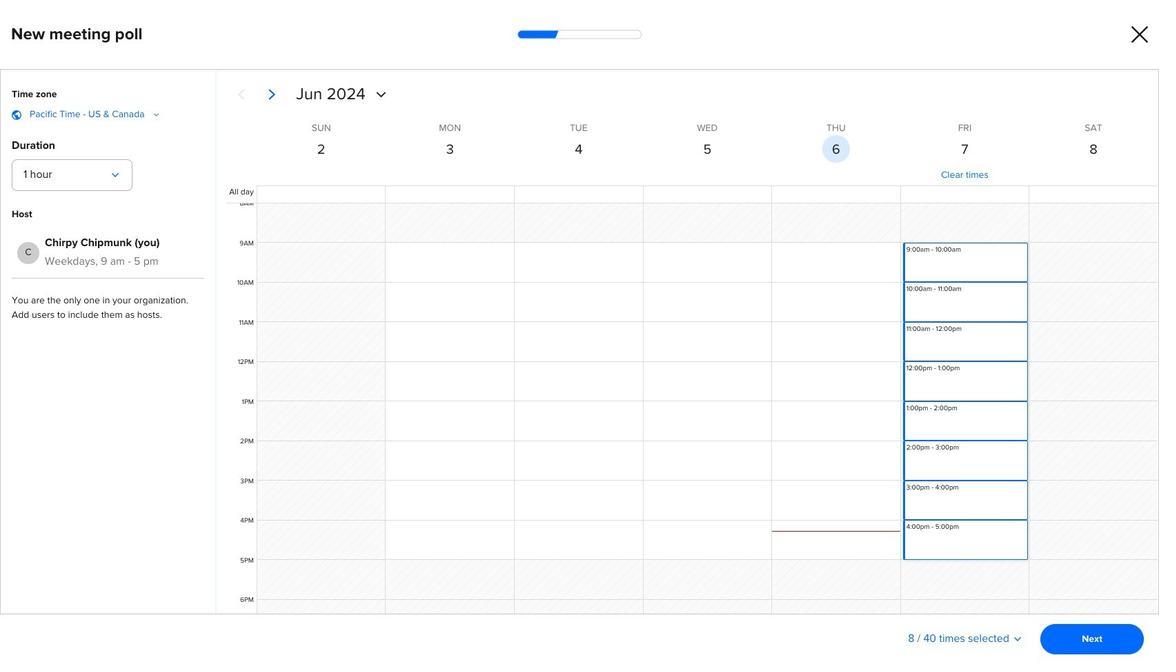 Task type: locate. For each thing, give the bounding box(es) containing it.
1 vertical spatial row
[[227, 187, 1159, 203]]

None button
[[12, 160, 133, 191]]

2 row from the top
[[227, 187, 1159, 203]]

None search field
[[371, 121, 541, 153]]

1 row from the top
[[227, 120, 1159, 186]]

Find event types field
[[371, 121, 541, 153]]

0 vertical spatial row
[[227, 120, 1159, 186]]

row group
[[227, 0, 1159, 665]]

grid
[[227, 0, 1159, 665]]

row
[[227, 120, 1159, 186], [227, 187, 1159, 203]]



Task type: vqa. For each thing, say whether or not it's contained in the screenshot.
button
yes



Task type: describe. For each thing, give the bounding box(es) containing it.
progress bar image
[[511, 15, 560, 55]]

progress bar progress bar
[[511, 15, 642, 55]]

Time zone button
[[12, 108, 160, 122]]

main navigation element
[[0, 0, 179, 665]]

calendly image
[[39, 17, 106, 36]]



